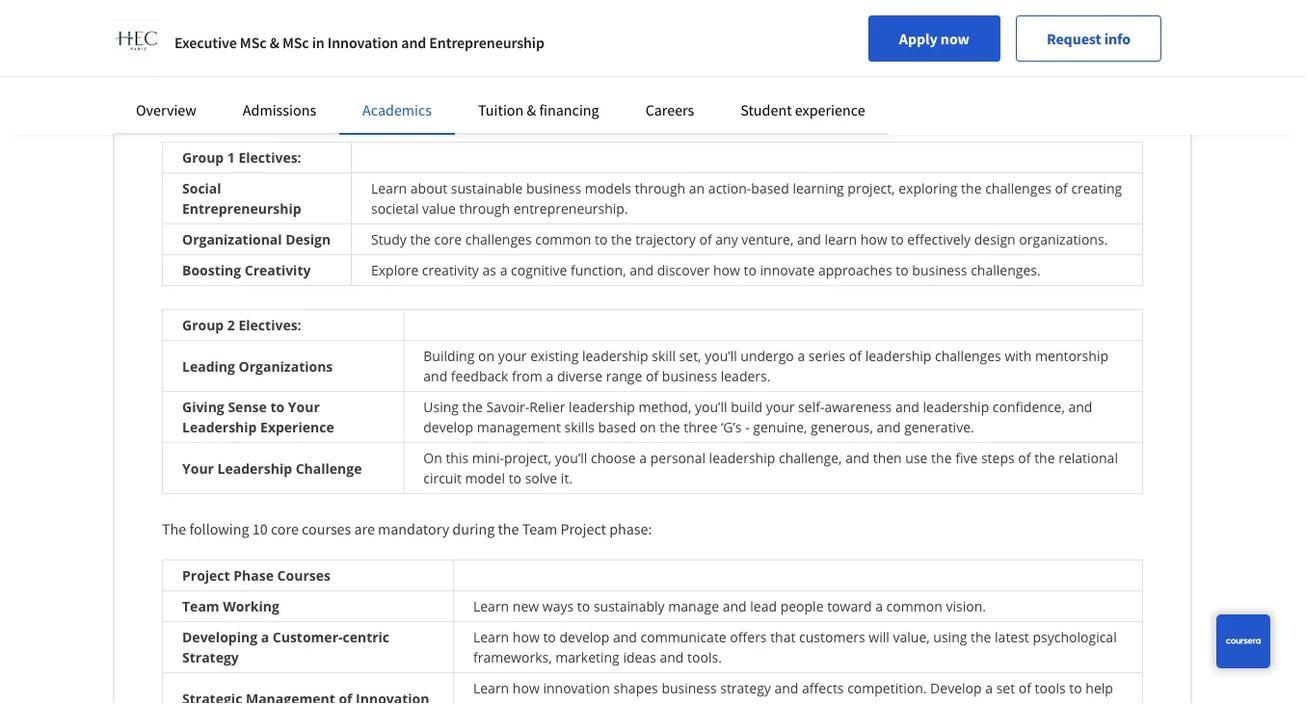 Task type: locate. For each thing, give the bounding box(es) containing it.
organizations
[[239, 357, 333, 376]]

core up creativity
[[434, 230, 462, 249]]

challenges up the as
[[466, 230, 532, 249]]

challenges.
[[971, 261, 1041, 280]]

tools.
[[688, 649, 722, 667]]

series
[[809, 347, 846, 365]]

electives: for group 2 electives:
[[239, 316, 301, 335]]

to inside the learn how to develop and communicate offers that customers will value, using the latest psychological frameworks, marketing ideas and tools.
[[543, 629, 556, 647]]

how inside the learn how to develop and communicate offers that customers will value, using the latest psychological frameworks, marketing ideas and tools.
[[513, 629, 540, 647]]

learn inside the learn how to develop and communicate offers that customers will value, using the latest psychological frameworks, marketing ideas and tools.
[[473, 629, 509, 647]]

on
[[478, 347, 495, 365], [640, 419, 656, 437]]

choose down understanding
[[419, 101, 466, 121]]

generous,
[[811, 419, 874, 437]]

with
[[1005, 347, 1032, 365]]

a down existing
[[546, 367, 554, 386]]

innovation
[[543, 680, 610, 698]]

project,
[[848, 179, 895, 198], [504, 449, 552, 468]]

electives: down seven
[[239, 149, 301, 167]]

centric
[[343, 629, 390, 647]]

1 horizontal spatial value
[[670, 700, 703, 704]]

personal
[[651, 449, 706, 468]]

project left phase:
[[561, 520, 607, 539]]

0 vertical spatial 1
[[633, 101, 641, 121]]

value down tools. in the bottom right of the page
[[670, 700, 703, 704]]

of right series
[[849, 347, 862, 365]]

on
[[424, 449, 442, 468]]

leadership up generative.
[[923, 398, 990, 417]]

about
[[411, 179, 448, 198]]

your
[[1043, 31, 1072, 49], [498, 347, 527, 365], [766, 398, 795, 417]]

leadership inside on this mini-project, you'll choose a personal leadership challenge, and then use the five steps of the relational circuit model to solve it.
[[709, 449, 776, 468]]

using the savoir-relier leadership method, you'll build your self-awareness and leadership confidence, and develop management skills based on the three 'g's - genuine, generous, and generative.
[[424, 398, 1093, 437]]

learn inside learn about sustainable business models through an action-based learning project, exploring the challenges of creating societal value through entrepreneurship.
[[371, 179, 407, 198]]

are
[[354, 520, 375, 539]]

0 vertical spatial on
[[478, 347, 495, 365]]

project phase courses
[[182, 567, 331, 585]]

0 horizontal spatial 1
[[227, 149, 235, 167]]

electives:
[[239, 149, 301, 167], [239, 316, 301, 335]]

2
[[704, 101, 711, 121], [227, 316, 235, 335]]

electives: for group 1 electives:
[[239, 149, 301, 167]]

1 vertical spatial project,
[[504, 449, 552, 468]]

2 electives: from the top
[[239, 316, 301, 335]]

your down giving
[[182, 460, 214, 478]]

team down solve
[[522, 520, 558, 539]]

your inside building on your existing leadership skill set, you'll undergo a series of leadership challenges with mentorship and feedback from a diverse range of business leaders.
[[498, 347, 527, 365]]

0 vertical spatial your
[[1043, 31, 1072, 49]]

and
[[838, 31, 862, 49], [401, 33, 426, 52], [628, 51, 652, 69], [797, 230, 822, 249], [630, 261, 654, 280], [424, 367, 448, 386], [896, 398, 920, 417], [1069, 398, 1093, 417], [877, 419, 901, 437], [846, 449, 870, 468], [723, 598, 747, 616], [613, 629, 637, 647], [660, 649, 684, 667], [775, 680, 799, 698], [642, 700, 666, 704]]

leadership
[[182, 419, 257, 437], [218, 460, 292, 478]]

1 horizontal spatial entrepreneurship
[[429, 33, 545, 52]]

entrepreneurship up organizational
[[182, 200, 301, 218]]

1 horizontal spatial your
[[288, 398, 320, 417]]

business down set,
[[662, 367, 718, 386]]

of inside on this mini-project, you'll choose a personal leadership challenge, and then use the five steps of the relational circuit model to solve it.
[[1019, 449, 1031, 468]]

1 vertical spatial entrepreneurship
[[182, 200, 301, 218]]

challenges for learn about sustainable business models through an action-based learning project, exploring the challenges of creating societal value through entrepreneurship.
[[986, 179, 1052, 198]]

0 horizontal spatial your
[[498, 347, 527, 365]]

1 horizontal spatial based
[[752, 179, 790, 198]]

business down effectively
[[913, 261, 968, 280]]

2 up leading
[[227, 316, 235, 335]]

0 horizontal spatial 2
[[227, 316, 235, 335]]

set,
[[679, 347, 702, 365]]

and down 'communicate'
[[660, 649, 684, 667]]

alongside the seven core courses, you'll choose to complete either group 1 or group 2 of the elective courses:
[[162, 101, 861, 121]]

you'll inside using the savoir-relier leadership method, you'll build your self-awareness and leadership confidence, and develop management skills based on the three 'g's - genuine, generous, and generative.
[[695, 398, 728, 417]]

0 horizontal spatial entrepreneurship
[[182, 200, 301, 218]]

1 vertical spatial value
[[670, 700, 703, 704]]

the right using at the right of the page
[[971, 629, 992, 647]]

based inside learn about sustainable business models through an action-based learning project, exploring the challenges of creating societal value through entrepreneurship.
[[752, 179, 790, 198]]

a down working
[[261, 629, 269, 647]]

0 vertical spatial choose
[[419, 101, 466, 121]]

using
[[400, 31, 435, 49], [424, 398, 459, 417]]

0 horizontal spatial &
[[270, 33, 279, 52]]

learn up frameworks,
[[473, 629, 509, 647]]

& right up
[[270, 33, 279, 52]]

learn up 'societal'
[[371, 179, 407, 198]]

using inside the using quantitative analysis methodology, including probability theory and optimization, you'll advance your understanding of start-up evolution and how to scale business operations.
[[400, 31, 435, 49]]

0 horizontal spatial on
[[478, 347, 495, 365]]

0 horizontal spatial value
[[422, 200, 456, 218]]

how down including
[[655, 51, 682, 69]]

0 vertical spatial develop
[[424, 419, 474, 437]]

your right advance
[[1043, 31, 1072, 49]]

leadership
[[582, 347, 649, 365], [866, 347, 932, 365], [569, 398, 635, 417], [923, 398, 990, 417], [709, 449, 776, 468]]

the inside learn how innovation shapes business strategy and affects competition. develop a set of tools to help judge the potential impact and value of innovative ideas.
[[512, 700, 533, 704]]

0 horizontal spatial msc
[[240, 33, 267, 52]]

challenges left with
[[935, 347, 1002, 365]]

core for courses
[[271, 520, 299, 539]]

a left personal
[[640, 449, 647, 468]]

of inside the using quantitative analysis methodology, including probability theory and optimization, you'll advance your understanding of start-up evolution and how to scale business operations.
[[496, 51, 508, 69]]

optimization,
[[865, 31, 948, 49]]

0 vertical spatial 2
[[704, 101, 711, 121]]

the left the relational
[[1035, 449, 1055, 468]]

of left start-
[[496, 51, 508, 69]]

1 vertical spatial electives:
[[239, 316, 301, 335]]

offers
[[730, 629, 767, 647]]

scaling
[[182, 41, 230, 59]]

three
[[684, 419, 718, 437]]

sustainable
[[451, 179, 523, 198]]

core for courses,
[[293, 101, 321, 121]]

and up then
[[877, 419, 901, 437]]

0 vertical spatial core
[[293, 101, 321, 121]]

business inside learn how innovation shapes business strategy and affects competition. develop a set of tools to help judge the potential impact and value of innovative ideas.
[[662, 680, 717, 698]]

that
[[771, 629, 796, 647]]

0 vertical spatial value
[[422, 200, 456, 218]]

elective
[[755, 101, 805, 121]]

your up from
[[498, 347, 527, 365]]

understanding
[[400, 51, 492, 69]]

tuition & financing link
[[478, 100, 599, 120]]

1 horizontal spatial develop
[[560, 629, 610, 647]]

a
[[500, 261, 508, 280], [798, 347, 805, 365], [546, 367, 554, 386], [640, 449, 647, 468], [876, 598, 883, 616], [261, 629, 269, 647], [986, 680, 993, 698]]

seven
[[253, 101, 290, 121]]

to down ways
[[543, 629, 556, 647]]

to inside giving sense to your leadership experience
[[270, 398, 285, 417]]

on up feedback
[[478, 347, 495, 365]]

0 vertical spatial &
[[270, 33, 279, 52]]

0 horizontal spatial your
[[182, 460, 214, 478]]

the right study
[[410, 230, 431, 249]]

of
[[496, 51, 508, 69], [714, 101, 727, 121], [1056, 179, 1068, 198], [700, 230, 712, 249], [849, 347, 862, 365], [646, 367, 659, 386], [1019, 449, 1031, 468], [1019, 680, 1032, 698], [707, 700, 720, 704]]

1 vertical spatial &
[[527, 100, 536, 120]]

and left then
[[846, 449, 870, 468]]

1 horizontal spatial msc
[[282, 33, 309, 52]]

1 vertical spatial on
[[640, 419, 656, 437]]

leadership down giving sense to your leadership experience
[[218, 460, 292, 478]]

1 vertical spatial your
[[182, 460, 214, 478]]

0 vertical spatial through
[[635, 179, 686, 198]]

electives: up leading organizations
[[239, 316, 301, 335]]

0 vertical spatial project,
[[848, 179, 895, 198]]

request
[[1047, 29, 1102, 48]]

experience
[[795, 100, 866, 120]]

you'll inside on this mini-project, you'll choose a personal leadership challenge, and then use the five steps of the relational circuit model to solve it.
[[555, 449, 588, 468]]

and left the lead
[[723, 598, 747, 616]]

you'll left advance
[[951, 31, 984, 49]]

you'll up it.
[[555, 449, 588, 468]]

operations
[[255, 41, 331, 59]]

develop up marketing
[[560, 629, 610, 647]]

1 vertical spatial challenges
[[466, 230, 532, 249]]

common up value,
[[887, 598, 943, 616]]

0 horizontal spatial project
[[182, 567, 230, 585]]

innovation
[[328, 33, 398, 52]]

entrepreneurship.
[[514, 200, 628, 218]]

on down 'method,'
[[640, 419, 656, 437]]

in
[[312, 33, 325, 52]]

of inside learn about sustainable business models through an action-based learning project, exploring the challenges of creating societal value through entrepreneurship.
[[1056, 179, 1068, 198]]

using up understanding
[[400, 31, 435, 49]]

start-
[[512, 51, 545, 69]]

to up experience
[[270, 398, 285, 417]]

0 vertical spatial entrepreneurship
[[429, 33, 545, 52]]

1
[[633, 101, 641, 121], [227, 149, 235, 167]]

you'll right set,
[[705, 347, 737, 365]]

msc right 'executive'
[[240, 33, 267, 52]]

design
[[975, 230, 1016, 249]]

using down feedback
[[424, 398, 459, 417]]

to
[[686, 51, 699, 69], [469, 101, 482, 121], [595, 230, 608, 249], [891, 230, 904, 249], [744, 261, 757, 280], [896, 261, 909, 280], [270, 398, 285, 417], [509, 470, 522, 488], [578, 598, 590, 616], [543, 629, 556, 647], [1070, 680, 1083, 698]]

organizational
[[182, 230, 282, 249]]

0 vertical spatial based
[[752, 179, 790, 198]]

to inside the using quantitative analysis methodology, including probability theory and optimization, you'll advance your understanding of start-up evolution and how to scale business operations.
[[686, 51, 699, 69]]

0 horizontal spatial project,
[[504, 449, 552, 468]]

through left an on the top of page
[[635, 179, 686, 198]]

of right steps
[[1019, 449, 1031, 468]]

0 vertical spatial challenges
[[986, 179, 1052, 198]]

to left complete
[[469, 101, 482, 121]]

1 horizontal spatial common
[[887, 598, 943, 616]]

exploring
[[899, 179, 958, 198]]

to down the study the core challenges common to the trajectory of any venture, and learn how to effectively design organizations.
[[744, 261, 757, 280]]

0 vertical spatial team
[[522, 520, 558, 539]]

learn up "judge"
[[473, 680, 509, 698]]

business
[[737, 51, 792, 69], [527, 179, 582, 198], [913, 261, 968, 280], [662, 367, 718, 386], [662, 680, 717, 698]]

steps
[[982, 449, 1015, 468]]

will
[[869, 629, 890, 647]]

phase:
[[610, 520, 652, 539]]

0 horizontal spatial choose
[[419, 101, 466, 121]]

business up entrepreneurship.
[[527, 179, 582, 198]]

as
[[483, 261, 497, 280]]

1 vertical spatial 2
[[227, 316, 235, 335]]

range
[[606, 367, 643, 386]]

common down entrepreneurship.
[[535, 230, 592, 249]]

on this mini-project, you'll choose a personal leadership challenge, and then use the five steps of the relational circuit model to solve it.
[[424, 449, 1119, 488]]

group 2 electives:
[[182, 316, 301, 335]]

of left creating in the right top of the page
[[1056, 179, 1068, 198]]

project, inside learn about sustainable business models through an action-based learning project, exploring the challenges of creating societal value through entrepreneurship.
[[848, 179, 895, 198]]

learn inside learn how innovation shapes business strategy and affects competition. develop a set of tools to help judge the potential impact and value of innovative ideas.
[[473, 680, 509, 698]]

to inside on this mini-project, you'll choose a personal leadership challenge, and then use the five steps of the relational circuit model to solve it.
[[509, 470, 522, 488]]

solve
[[525, 470, 558, 488]]

0 horizontal spatial based
[[598, 419, 636, 437]]

the following 10 core courses are mandatory during the team project phase:
[[162, 520, 652, 539]]

0 vertical spatial using
[[400, 31, 435, 49]]

challenges inside learn about sustainable business models through an action-based learning project, exploring the challenges of creating societal value through entrepreneurship.
[[986, 179, 1052, 198]]

1 horizontal spatial choose
[[591, 449, 636, 468]]

info
[[1105, 29, 1131, 48]]

learn for learn about sustainable business models through an action-based learning project, exploring the challenges of creating societal value through entrepreneurship.
[[371, 179, 407, 198]]

1 vertical spatial develop
[[560, 629, 610, 647]]

careers link
[[646, 100, 695, 120]]

sustainably
[[594, 598, 665, 616]]

challenge,
[[779, 449, 842, 468]]

0 horizontal spatial team
[[182, 598, 219, 616]]

value down about at left
[[422, 200, 456, 218]]

analysis
[[518, 31, 567, 49]]

1 horizontal spatial project,
[[848, 179, 895, 198]]

1 vertical spatial team
[[182, 598, 219, 616]]

0 vertical spatial common
[[535, 230, 592, 249]]

tools
[[1035, 680, 1066, 698]]

you'll up the three
[[695, 398, 728, 417]]

project up team working
[[182, 567, 230, 585]]

through down sustainable
[[460, 200, 510, 218]]

1 horizontal spatial on
[[640, 419, 656, 437]]

based
[[752, 179, 790, 198], [598, 419, 636, 437]]

careers
[[646, 100, 695, 120]]

a inside developing a customer-centric strategy
[[261, 629, 269, 647]]

frameworks,
[[473, 649, 552, 667]]

of right the set
[[1019, 680, 1032, 698]]

the inside the learn how to develop and communicate offers that customers will value, using the latest psychological frameworks, marketing ideas and tools.
[[971, 629, 992, 647]]

1 electives: from the top
[[239, 149, 301, 167]]

toward
[[828, 598, 872, 616]]

1 vertical spatial choose
[[591, 449, 636, 468]]

group 1 electives:
[[182, 149, 301, 167]]

choose down skills
[[591, 449, 636, 468]]

and up ideas.
[[775, 680, 799, 698]]

entrepreneurship left up
[[429, 33, 545, 52]]

2 horizontal spatial your
[[1043, 31, 1072, 49]]

the right "judge"
[[512, 700, 533, 704]]

0 vertical spatial electives:
[[239, 149, 301, 167]]

project, right learning
[[848, 179, 895, 198]]

1 vertical spatial common
[[887, 598, 943, 616]]

sense
[[228, 398, 267, 417]]

the right use
[[932, 449, 952, 468]]

2 vertical spatial your
[[766, 398, 795, 417]]

learning
[[793, 179, 845, 198]]

group right or
[[661, 101, 701, 121]]

using inside using the savoir-relier leadership method, you'll build your self-awareness and leadership confidence, and develop management skills based on the three 'g's - genuine, generous, and generative.
[[424, 398, 459, 417]]

2 vertical spatial challenges
[[935, 347, 1002, 365]]

challenges up design
[[986, 179, 1052, 198]]

2 vertical spatial core
[[271, 520, 299, 539]]

challenges inside building on your existing leadership skill set, you'll undergo a series of leadership challenges with mentorship and feedback from a diverse range of business leaders.
[[935, 347, 1002, 365]]

how down frameworks,
[[513, 680, 540, 698]]

how up frameworks,
[[513, 629, 540, 647]]

learn left new
[[473, 598, 509, 616]]

0 vertical spatial project
[[561, 520, 607, 539]]

1 horizontal spatial your
[[766, 398, 795, 417]]

business inside learn about sustainable business models through an action-based learning project, exploring the challenges of creating societal value through entrepreneurship.
[[527, 179, 582, 198]]

& right the tuition
[[527, 100, 536, 120]]

and down building
[[424, 367, 448, 386]]

1 vertical spatial based
[[598, 419, 636, 437]]

using quantitative analysis methodology, including probability theory and optimization, you'll advance your understanding of start-up evolution and how to scale business operations.
[[400, 31, 1072, 69]]

the left elective
[[730, 101, 752, 121]]

leadership down -
[[709, 449, 776, 468]]

and right innovation
[[401, 33, 426, 52]]

to left solve
[[509, 470, 522, 488]]

the
[[228, 101, 250, 121], [730, 101, 752, 121], [962, 179, 982, 198], [410, 230, 431, 249], [612, 230, 632, 249], [462, 398, 483, 417], [660, 419, 681, 437], [932, 449, 952, 468], [1035, 449, 1055, 468], [498, 520, 519, 539], [971, 629, 992, 647], [512, 700, 533, 704]]

awareness
[[825, 398, 892, 417]]

-
[[746, 419, 750, 437]]

and up generative.
[[896, 398, 920, 417]]

based right skills
[[598, 419, 636, 437]]

five
[[956, 449, 978, 468]]

1 vertical spatial your
[[498, 347, 527, 365]]

lead
[[751, 598, 777, 616]]

your up experience
[[288, 398, 320, 417]]

1 vertical spatial using
[[424, 398, 459, 417]]

0 vertical spatial your
[[288, 398, 320, 417]]

your inside the using quantitative analysis methodology, including probability theory and optimization, you'll advance your understanding of start-up evolution and how to scale business operations.
[[1043, 31, 1072, 49]]

of left any
[[700, 230, 712, 249]]

using for using the savoir-relier leadership method, you'll build your self-awareness and leadership confidence, and develop management skills based on the three 'g's - genuine, generous, and generative.
[[424, 398, 459, 417]]

team up developing
[[182, 598, 219, 616]]

0 horizontal spatial develop
[[424, 419, 474, 437]]

0 vertical spatial leadership
[[182, 419, 257, 437]]

0 horizontal spatial through
[[460, 200, 510, 218]]

quantitative
[[439, 31, 514, 49]]



Task type: describe. For each thing, give the bounding box(es) containing it.
management
[[477, 419, 561, 437]]

1 horizontal spatial project
[[561, 520, 607, 539]]

a left series
[[798, 347, 805, 365]]

admissions
[[243, 100, 316, 120]]

skills
[[565, 419, 595, 437]]

during
[[453, 520, 495, 539]]

strategy
[[182, 649, 239, 667]]

the inside learn about sustainable business models through an action-based learning project, exploring the challenges of creating societal value through entrepreneurship.
[[962, 179, 982, 198]]

you'll inside the using quantitative analysis methodology, including probability theory and optimization, you'll advance your understanding of start-up evolution and how to scale business operations.
[[951, 31, 984, 49]]

of down skill
[[646, 367, 659, 386]]

using
[[934, 629, 968, 647]]

and down methodology,
[[628, 51, 652, 69]]

hec paris logo image
[[113, 19, 159, 66]]

the down feedback
[[462, 398, 483, 417]]

mandatory
[[378, 520, 449, 539]]

generative.
[[905, 419, 975, 437]]

develop inside the learn how to develop and communicate offers that customers will value, using the latest psychological frameworks, marketing ideas and tools.
[[560, 629, 610, 647]]

you'll inside building on your existing leadership skill set, you'll undergo a series of leadership challenges with mentorship and feedback from a diverse range of business leaders.
[[705, 347, 737, 365]]

1 vertical spatial core
[[434, 230, 462, 249]]

creating
[[1072, 179, 1123, 198]]

building on your existing leadership skill set, you'll undergo a series of leadership challenges with mentorship and feedback from a diverse range of business leaders.
[[424, 347, 1109, 386]]

academics link
[[363, 100, 432, 120]]

overview
[[136, 100, 197, 120]]

complete
[[485, 101, 546, 121]]

project, inside on this mini-project, you'll choose a personal leadership challenge, and then use the five steps of the relational circuit model to solve it.
[[504, 449, 552, 468]]

how inside the using quantitative analysis methodology, including probability theory and optimization, you'll advance your understanding of start-up evolution and how to scale business operations.
[[655, 51, 682, 69]]

learn
[[825, 230, 857, 249]]

creativity
[[245, 261, 311, 280]]

any
[[716, 230, 738, 249]]

the down 'method,'
[[660, 419, 681, 437]]

learn for learn new ways to sustainably manage and lead people toward a common vision.
[[473, 598, 509, 616]]

social
[[182, 179, 221, 198]]

affects
[[802, 680, 844, 698]]

and up operations. on the right of page
[[838, 31, 862, 49]]

develop inside using the savoir-relier leadership method, you'll build your self-awareness and leadership confidence, and develop management skills based on the three 'g's - genuine, generous, and generative.
[[424, 419, 474, 437]]

help
[[1086, 680, 1114, 698]]

discover
[[657, 261, 710, 280]]

group up social
[[182, 149, 224, 167]]

the right during
[[498, 520, 519, 539]]

1 vertical spatial 1
[[227, 149, 235, 167]]

your leadership challenge
[[182, 460, 362, 478]]

and inside building on your existing leadership skill set, you'll undergo a series of leadership challenges with mentorship and feedback from a diverse range of business leaders.
[[424, 367, 448, 386]]

societal
[[371, 200, 419, 218]]

boosting
[[182, 261, 241, 280]]

apply
[[900, 29, 938, 48]]

courses,
[[324, 101, 378, 121]]

leadership up "range"
[[582, 347, 649, 365]]

a right the as
[[500, 261, 508, 280]]

the left seven
[[228, 101, 250, 121]]

on inside building on your existing leadership skill set, you'll undergo a series of leadership challenges with mentorship and feedback from a diverse range of business leaders.
[[478, 347, 495, 365]]

customers
[[800, 629, 866, 647]]

from
[[512, 367, 543, 386]]

how down any
[[714, 261, 740, 280]]

developing
[[182, 629, 258, 647]]

judge
[[473, 700, 508, 704]]

leadership inside giving sense to your leadership experience
[[182, 419, 257, 437]]

impact
[[596, 700, 639, 704]]

evolution
[[565, 51, 624, 69]]

to up function,
[[595, 230, 608, 249]]

giving sense to your leadership experience
[[182, 398, 334, 437]]

learn new ways to sustainably manage and lead people toward a common vision.
[[473, 598, 987, 616]]

cognitive
[[511, 261, 567, 280]]

leadership up awareness
[[866, 347, 932, 365]]

building
[[424, 347, 475, 365]]

vision.
[[946, 598, 987, 616]]

value inside learn about sustainable business models through an action-based learning project, exploring the challenges of creating societal value through entrepreneurship.
[[422, 200, 456, 218]]

group left or
[[590, 101, 630, 121]]

and up ideas
[[613, 629, 637, 647]]

scaling up operations
[[182, 41, 331, 59]]

this
[[446, 449, 469, 468]]

1 horizontal spatial through
[[635, 179, 686, 198]]

marketing
[[556, 649, 620, 667]]

explore creativity as a cognitive function, and discover how to innovate approaches to business challenges.
[[371, 261, 1041, 280]]

admissions link
[[243, 100, 316, 120]]

1 horizontal spatial 1
[[633, 101, 641, 121]]

using for using quantitative analysis methodology, including probability theory and optimization, you'll advance your understanding of start-up evolution and how to scale business operations.
[[400, 31, 435, 49]]

student experience
[[741, 100, 866, 120]]

group up leading
[[182, 316, 224, 335]]

your inside using the savoir-relier leadership method, you'll build your self-awareness and leadership confidence, and develop management skills based on the three 'g's - genuine, generous, and generative.
[[766, 398, 795, 417]]

leading
[[182, 357, 235, 376]]

customer-
[[273, 629, 343, 647]]

and right confidence,
[[1069, 398, 1093, 417]]

a inside on this mini-project, you'll choose a personal leadership challenge, and then use the five steps of the relational circuit model to solve it.
[[640, 449, 647, 468]]

models
[[585, 179, 632, 198]]

on inside using the savoir-relier leadership method, you'll build your self-awareness and leadership confidence, and develop management skills based on the three 'g's - genuine, generous, and generative.
[[640, 419, 656, 437]]

scale
[[702, 51, 733, 69]]

courses
[[302, 520, 351, 539]]

1 horizontal spatial team
[[522, 520, 558, 539]]

how right the learn
[[861, 230, 888, 249]]

student experience link
[[741, 100, 866, 120]]

an
[[689, 179, 705, 198]]

to right approaches
[[896, 261, 909, 280]]

self-
[[799, 398, 825, 417]]

mentorship
[[1036, 347, 1109, 365]]

1 msc from the left
[[240, 33, 267, 52]]

to inside learn how innovation shapes business strategy and affects competition. develop a set of tools to help judge the potential impact and value of innovative ideas.
[[1070, 680, 1083, 698]]

to left effectively
[[891, 230, 904, 249]]

genuine,
[[753, 419, 808, 437]]

develop
[[931, 680, 982, 698]]

approaches
[[819, 261, 893, 280]]

leadership up skills
[[569, 398, 635, 417]]

1 horizontal spatial &
[[527, 100, 536, 120]]

2 msc from the left
[[282, 33, 309, 52]]

challenges for building on your existing leadership skill set, you'll undergo a series of leadership challenges with mentorship and feedback from a diverse range of business leaders.
[[935, 347, 1002, 365]]

courses
[[277, 567, 331, 585]]

alongside
[[162, 101, 225, 121]]

to right ways
[[578, 598, 590, 616]]

skill
[[652, 347, 676, 365]]

effectively
[[908, 230, 971, 249]]

venture,
[[742, 230, 794, 249]]

business inside the using quantitative analysis methodology, including probability theory and optimization, you'll advance your understanding of start-up evolution and how to scale business operations.
[[737, 51, 792, 69]]

1 vertical spatial through
[[460, 200, 510, 218]]

then
[[873, 449, 902, 468]]

learn for learn how innovation shapes business strategy and affects competition. develop a set of tools to help judge the potential impact and value of innovative ideas.
[[473, 680, 509, 698]]

tuition & financing
[[478, 100, 599, 120]]

your inside giving sense to your leadership experience
[[288, 398, 320, 417]]

1 vertical spatial project
[[182, 567, 230, 585]]

set
[[997, 680, 1016, 698]]

including
[[661, 31, 718, 49]]

of left student
[[714, 101, 727, 121]]

the up function,
[[612, 230, 632, 249]]

and inside on this mini-project, you'll choose a personal leadership challenge, and then use the five steps of the relational circuit model to solve it.
[[846, 449, 870, 468]]

circuit
[[424, 470, 462, 488]]

a inside learn how innovation shapes business strategy and affects competition. develop a set of tools to help judge the potential impact and value of innovative ideas.
[[986, 680, 993, 698]]

action-
[[709, 179, 752, 198]]

of left innovative
[[707, 700, 720, 704]]

explore
[[371, 261, 419, 280]]

and left the learn
[[797, 230, 822, 249]]

use
[[906, 449, 928, 468]]

competition.
[[848, 680, 927, 698]]

theory
[[793, 31, 834, 49]]

and down shapes
[[642, 700, 666, 704]]

now
[[941, 29, 970, 48]]

how inside learn how innovation shapes business strategy and affects competition. develop a set of tools to help judge the potential impact and value of innovative ideas.
[[513, 680, 540, 698]]

business inside building on your existing leadership skill set, you'll undergo a series of leadership challenges with mentorship and feedback from a diverse range of business leaders.
[[662, 367, 718, 386]]

new
[[513, 598, 539, 616]]

value inside learn how innovation shapes business strategy and affects competition. develop a set of tools to help judge the potential impact and value of innovative ideas.
[[670, 700, 703, 704]]

advance
[[987, 31, 1039, 49]]

10
[[252, 520, 268, 539]]

based inside using the savoir-relier leadership method, you'll build your self-awareness and leadership confidence, and develop management skills based on the three 'g's - genuine, generous, and generative.
[[598, 419, 636, 437]]

experience
[[260, 419, 334, 437]]

study the core challenges common to the trajectory of any venture, and learn how to effectively design organizations.
[[371, 230, 1108, 249]]

learn for learn how to develop and communicate offers that customers will value, using the latest psychological frameworks, marketing ideas and tools.
[[473, 629, 509, 647]]

choose inside on this mini-project, you'll choose a personal leadership challenge, and then use the five steps of the relational circuit model to solve it.
[[591, 449, 636, 468]]

a right toward
[[876, 598, 883, 616]]

1 horizontal spatial 2
[[704, 101, 711, 121]]

organizational design
[[182, 230, 331, 249]]

0 horizontal spatial common
[[535, 230, 592, 249]]

build
[[731, 398, 763, 417]]

academics
[[363, 100, 432, 120]]

and down trajectory
[[630, 261, 654, 280]]

you'll right courses,
[[381, 101, 416, 121]]

1 vertical spatial leadership
[[218, 460, 292, 478]]

communicate
[[641, 629, 727, 647]]

learn about sustainable business models through an action-based learning project, exploring the challenges of creating societal value through entrepreneurship.
[[371, 179, 1123, 218]]



Task type: vqa. For each thing, say whether or not it's contained in the screenshot.
All Learners inside the dropdown button
no



